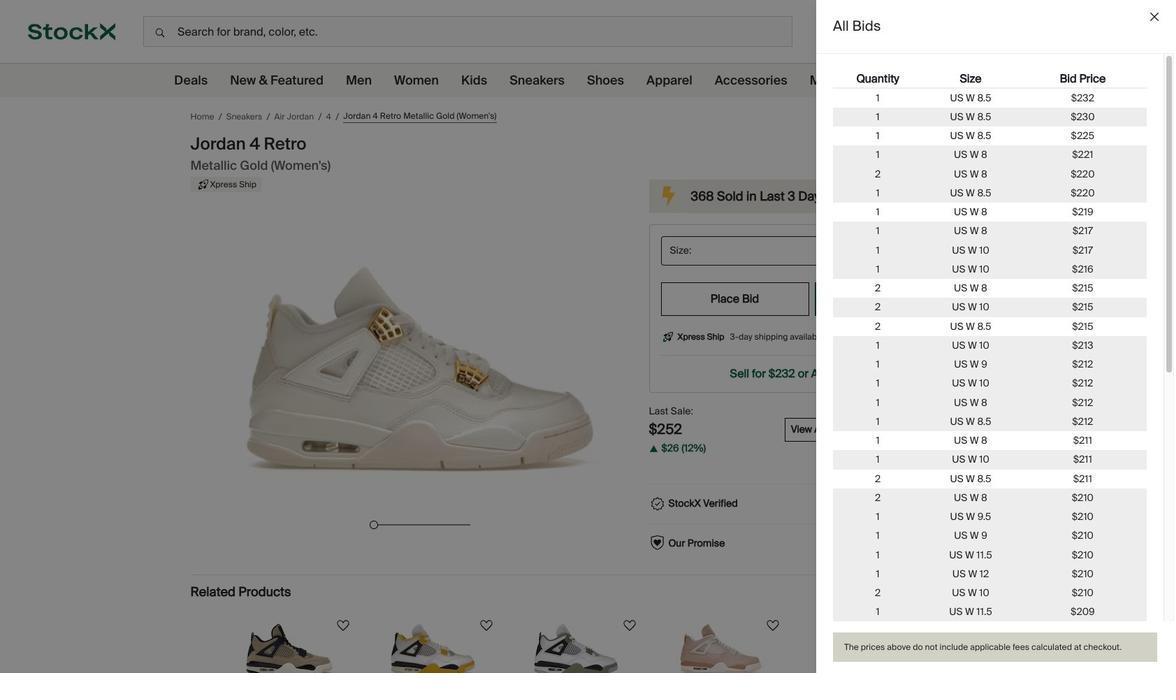 Task type: vqa. For each thing, say whether or not it's contained in the screenshot.
Follow icon related to the Jordan 4 Retro Starfish (Women's) image
no



Task type: describe. For each thing, give the bounding box(es) containing it.
favorite image
[[929, 107, 948, 127]]

17 row from the top
[[833, 374, 1147, 393]]

25 row from the top
[[833, 527, 1147, 546]]

24 row from the top
[[833, 507, 1147, 527]]

7 row from the top
[[833, 184, 1147, 203]]

13 row from the top
[[833, 298, 1147, 317]]

Search... search field
[[143, 16, 793, 47]]

20 row from the top
[[833, 431, 1147, 450]]

22 row from the top
[[833, 469, 1147, 488]]

11 row from the top
[[833, 260, 1147, 279]]

16 row from the top
[[833, 355, 1147, 374]]

jordan 4 retro vivid sulfur (women's) image
[[384, 623, 482, 673]]

stockx logo image
[[28, 23, 115, 41]]

8 row from the top
[[833, 203, 1147, 222]]

toggle promise value prop image
[[952, 537, 966, 551]]

12 row from the top
[[833, 279, 1147, 298]]

jordan 4 retro metallic gold (women's) 0 image
[[218, 208, 621, 516]]

follow image for jordan 4 retro fossil (women's) image
[[334, 617, 351, 634]]

close image
[[1151, 13, 1159, 21]]

jordan 4 retro shimmer (women's) image
[[671, 623, 769, 673]]



Task type: locate. For each thing, give the bounding box(es) containing it.
jordan 4 retro seafoam (women's) image
[[528, 623, 626, 673]]

1 horizontal spatial follow image
[[478, 617, 495, 634]]

2 follow image from the left
[[908, 617, 924, 634]]

10 row from the top
[[833, 241, 1147, 260]]

follow image for jordan 4 retro vivid sulfur (women's) image
[[478, 617, 495, 634]]

3 row from the top
[[833, 107, 1147, 127]]

2 horizontal spatial follow image
[[621, 617, 638, 634]]

15 row from the top
[[833, 336, 1147, 355]]

4 row from the top
[[833, 127, 1147, 146]]

1 follow image from the left
[[334, 617, 351, 634]]

28 row from the top
[[833, 584, 1147, 603]]

14 row from the top
[[833, 317, 1147, 336]]

9 row from the top
[[833, 222, 1147, 241]]

jordan 4 retro fossil (women's) image
[[241, 623, 339, 673]]

26 row from the top
[[833, 546, 1147, 565]]

follow image for jordan 4 retro hot punch (women's) image
[[908, 617, 924, 634]]

27 row from the top
[[833, 565, 1147, 584]]

1 horizontal spatial follow image
[[908, 617, 924, 634]]

6 row from the top
[[833, 165, 1147, 184]]

0 horizontal spatial follow image
[[334, 617, 351, 634]]

23 row from the top
[[833, 488, 1147, 507]]

follow image
[[764, 617, 781, 634], [908, 617, 924, 634]]

21 row from the top
[[833, 450, 1147, 469]]

1 follow image from the left
[[764, 617, 781, 634]]

368 sold in last 3 days! image
[[652, 180, 685, 213]]

29 row from the top
[[833, 603, 1147, 622]]

follow image for jordan 4 retro seafoam (women's) image
[[621, 617, 638, 634]]

add to portfolio image
[[903, 107, 923, 127]]

2 row from the top
[[833, 88, 1147, 107]]

dialog
[[816, 0, 1174, 673]]

0 horizontal spatial follow image
[[764, 617, 781, 634]]

2 follow image from the left
[[478, 617, 495, 634]]

1 row from the top
[[833, 70, 1147, 88]]

follow image
[[334, 617, 351, 634], [478, 617, 495, 634], [621, 617, 638, 634]]

toggle authenticity value prop image
[[952, 497, 966, 511]]

product category switcher element
[[0, 64, 1164, 97]]

row group
[[833, 88, 1147, 673]]

5 row from the top
[[833, 146, 1147, 165]]

share image
[[954, 107, 973, 127]]

follow image for jordan 4 retro shimmer (women's) image at the bottom
[[764, 617, 781, 634]]

jordan 4 retro hot punch (women's) image
[[814, 623, 912, 673]]

3 follow image from the left
[[621, 617, 638, 634]]

18 row from the top
[[833, 393, 1147, 412]]

19 row from the top
[[833, 412, 1147, 431]]

table
[[833, 70, 1147, 673]]

row
[[833, 70, 1147, 88], [833, 88, 1147, 107], [833, 107, 1147, 127], [833, 127, 1147, 146], [833, 146, 1147, 165], [833, 165, 1147, 184], [833, 184, 1147, 203], [833, 203, 1147, 222], [833, 222, 1147, 241], [833, 241, 1147, 260], [833, 260, 1147, 279], [833, 279, 1147, 298], [833, 298, 1147, 317], [833, 317, 1147, 336], [833, 336, 1147, 355], [833, 355, 1147, 374], [833, 374, 1147, 393], [833, 393, 1147, 412], [833, 412, 1147, 431], [833, 431, 1147, 450], [833, 450, 1147, 469], [833, 469, 1147, 488], [833, 488, 1147, 507], [833, 507, 1147, 527], [833, 527, 1147, 546], [833, 546, 1147, 565], [833, 565, 1147, 584], [833, 584, 1147, 603], [833, 603, 1147, 622]]



